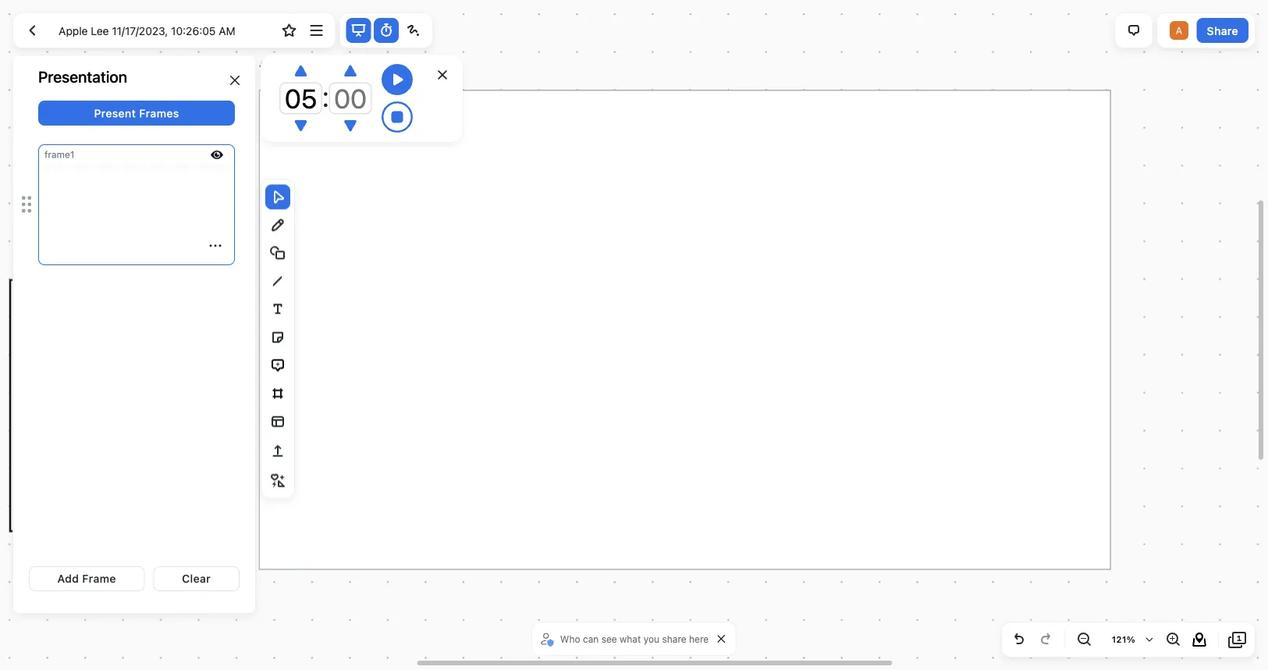 Task type: describe. For each thing, give the bounding box(es) containing it.
close image
[[438, 70, 447, 80]]

frame1 button
[[13, 138, 255, 272]]

pages image
[[1229, 631, 1247, 649]]

121 %
[[1112, 635, 1136, 645]]

zoom in image
[[1164, 631, 1182, 649]]

zoom out image
[[1075, 631, 1093, 649]]

laser image
[[404, 21, 423, 40]]

present frames button
[[38, 101, 235, 126]]

frame
[[82, 572, 116, 585]]

present frames
[[94, 107, 179, 120]]

Document name text field
[[47, 18, 274, 43]]

present image
[[349, 21, 368, 40]]

more options image
[[307, 21, 326, 40]]

clear
[[182, 572, 211, 585]]

seconds, stepper number field
[[329, 82, 372, 114]]

dashboard image
[[23, 21, 41, 40]]

more image
[[206, 236, 225, 255]]

timer image
[[377, 21, 396, 40]]

star this whiteboard image
[[280, 21, 298, 40]]



Task type: locate. For each thing, give the bounding box(es) containing it.
mini map image
[[1190, 631, 1209, 649]]

present
[[94, 107, 136, 120]]

what
[[620, 634, 641, 645]]

see
[[601, 634, 617, 645]]

comment panel image
[[1125, 21, 1143, 40]]

can
[[583, 634, 599, 645]]

templates image
[[268, 412, 287, 431]]

who can see what you share here button
[[538, 628, 713, 651]]

add frame
[[57, 572, 116, 585]]

here
[[689, 634, 709, 645]]

who
[[560, 634, 580, 645]]

:
[[322, 78, 329, 113]]

page preview element
[[39, 165, 234, 265]]

%
[[1127, 635, 1136, 645]]

clear button
[[153, 567, 240, 592]]

who can see what you share here
[[560, 634, 709, 645]]

121
[[1112, 635, 1127, 645]]

share button
[[1197, 18, 1249, 43]]

more tools image
[[268, 472, 287, 491]]

presentation
[[38, 68, 127, 86]]

frame1
[[44, 149, 74, 160]]

add frame button
[[29, 567, 145, 592]]

undo image
[[1010, 631, 1029, 649]]

add
[[57, 572, 79, 585]]

minute, stepper number field
[[279, 82, 322, 114]]

share
[[662, 634, 687, 645]]

share
[[1207, 24, 1239, 37]]

frames
[[139, 107, 179, 120]]

you
[[644, 634, 660, 645]]

upload pdfs and images image
[[268, 442, 287, 461]]



Task type: vqa. For each thing, say whether or not it's contained in the screenshot.
1st on from the top of the page
no



